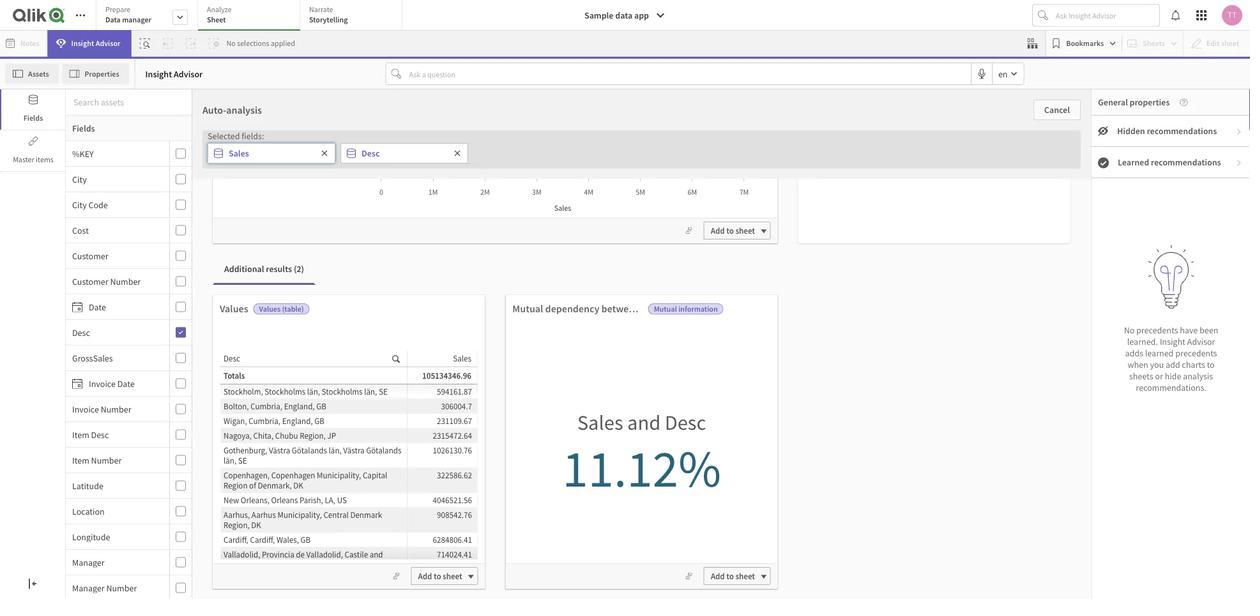 Task type: describe. For each thing, give the bounding box(es) containing it.
any
[[669, 394, 683, 405]]

. save any insights you discover to this sheet.
[[397, 411, 524, 442]]

denmark,
[[258, 480, 292, 491]]

león,
[[224, 559, 243, 570]]

data inside button
[[615, 10, 633, 21]]

smart search image
[[140, 38, 150, 49]]

creating
[[730, 396, 760, 407]]

new orleans, orleans parish, la, us
[[224, 495, 347, 505]]

explore the data
[[425, 351, 496, 364]]

cardiff, cardiff, wales, gb
[[224, 535, 311, 545]]

bookmarks button
[[1049, 33, 1120, 54]]

your inside to start creating visualizations and build your new sheet.
[[761, 413, 778, 425]]

1 horizontal spatial insight advisor
[[145, 68, 203, 80]]

deselect field image for sales
[[321, 150, 328, 157]]

prepare data manager
[[105, 4, 151, 25]]

cost button
[[66, 225, 167, 236]]

322586.62
[[437, 470, 472, 481]]

no precedents have been learned. insight advisor adds learned precedents when you add charts to sheets or hide analysis recommendations.
[[1124, 324, 1219, 393]]

small image for hidden recommendations
[[1236, 128, 1243, 136]]

aarhus, aarhus municipality, central denmark region, dk
[[224, 510, 382, 530]]

choose an option below to get started adding to this sheet...
[[434, 204, 817, 223]]

general properties
[[1098, 96, 1170, 108]]

prepare
[[105, 4, 131, 14]]

tab list inside 11.12% application
[[96, 0, 407, 32]]

city button
[[66, 173, 167, 185]]

small image for learned recommendations
[[1236, 159, 1243, 167]]

number for item number
[[91, 455, 122, 466]]

invoice date menu item
[[66, 371, 192, 397]]

latitude menu item
[[66, 473, 192, 499]]

small image
[[1098, 158, 1109, 168]]

found
[[561, 413, 583, 425]]

insight down generate on the bottom of page
[[423, 412, 448, 422]]

desc menu item
[[66, 320, 192, 346]]

insights for . save any insights you discover to this sheet.
[[397, 430, 426, 442]]

learned recommendations button
[[1092, 147, 1250, 178]]

city code menu item
[[66, 192, 192, 218]]

item for item desc
[[72, 429, 89, 441]]

gb for wigan, cumbria, england, gb
[[315, 416, 325, 426]]

additional results (2) button
[[214, 254, 314, 284]]

. for any
[[665, 394, 667, 405]]

recommendations for learned recommendations
[[1151, 157, 1221, 168]]

2 master items button from the left
[[1, 131, 65, 171]]

to start creating visualizations and build your new sheet.
[[730, 377, 850, 425]]

adding
[[679, 204, 724, 223]]

105134346.96
[[422, 370, 472, 381]]

bookmarks
[[1067, 38, 1104, 48]]

cumbria, for bolton,
[[251, 401, 282, 412]]

values (table)
[[259, 304, 304, 314]]

information
[[679, 304, 718, 314]]

app
[[634, 10, 649, 21]]

chubu
[[275, 430, 298, 441]]

data for explore the data
[[476, 351, 496, 364]]

location
[[72, 506, 105, 517]]

copenhagen,
[[224, 470, 270, 481]]

grosssales menu item
[[66, 346, 192, 371]]

. for save
[[484, 411, 487, 423]]

manager menu item
[[66, 550, 192, 576]]

any
[[508, 411, 522, 423]]

cumbria, for wigan,
[[249, 416, 281, 426]]

0 horizontal spatial analysis
[[226, 104, 262, 116]]

orleans
[[271, 495, 298, 505]]

analyze sheet
[[207, 4, 232, 25]]

properties button
[[62, 64, 129, 84]]

manager for manager number
[[72, 582, 105, 594]]

analysis inside no precedents have been learned. insight advisor adds learned precedents when you add charts to sheets or hide analysis recommendations.
[[1183, 370, 1214, 382]]

selections
[[237, 38, 269, 48]]

2 valladolid, from the left
[[306, 549, 343, 560]]

valladolid, provincia de valladolid, castile and león, es
[[224, 549, 383, 570]]

jp
[[327, 430, 336, 441]]

copenhagen, copenhagen municipality, capital region of denmark, dk
[[224, 470, 387, 491]]

selections tool image
[[1028, 38, 1038, 49]]

de
[[296, 549, 305, 560]]

1 horizontal spatial fields
[[72, 123, 95, 134]]

deselect field image for desc
[[454, 150, 461, 157]]

when
[[1128, 359, 1149, 370]]

cost menu item
[[66, 218, 192, 243]]

län, down jp
[[329, 445, 342, 456]]

mutual information
[[654, 304, 718, 314]]

gothenburg, västra götalands län, västra götalands län, se
[[224, 445, 402, 466]]

this inside the . any found insights can be saved to this sheet.
[[675, 413, 689, 425]]

0 vertical spatial this
[[743, 204, 767, 223]]

. any found insights can be saved to this sheet.
[[561, 394, 689, 442]]

learned recommendations
[[1118, 157, 1221, 168]]

2 horizontal spatial insight advisor
[[423, 412, 476, 422]]

insight down smart search icon
[[145, 68, 172, 80]]

invoice number
[[72, 404, 131, 415]]

2315472.64
[[433, 430, 472, 441]]

4046521.56
[[433, 495, 472, 505]]

grid inside 11.12% application
[[220, 350, 481, 599]]

values for values
[[220, 302, 248, 315]]

edit sheet
[[774, 378, 809, 388]]

city code
[[72, 199, 108, 211]]

create
[[745, 351, 773, 364]]

qlik
[[512, 377, 527, 388]]

0 vertical spatial region,
[[300, 430, 326, 441]]

sheet...
[[770, 204, 817, 223]]

manager for manager
[[72, 557, 105, 568]]

below
[[549, 204, 588, 223]]

date menu item
[[66, 295, 192, 320]]

castile
[[345, 549, 368, 560]]

invoice for invoice number
[[72, 404, 99, 415]]

region
[[224, 480, 248, 491]]

to inside to start creating visualizations and build your new sheet.
[[819, 377, 827, 388]]

fields:
[[242, 130, 264, 142]]

advisor inside no precedents have been learned. insight advisor adds learned precedents when you add charts to sheets or hide analysis recommendations.
[[1188, 336, 1215, 347]]

city for city
[[72, 173, 87, 185]]

option
[[504, 204, 546, 223]]

dk inside aarhus, aarhus municipality, central denmark region, dk
[[251, 520, 261, 530]]

cancel button
[[1034, 100, 1081, 120]]

recommendations.
[[1136, 382, 1207, 393]]

gb for cardiff, cardiff, wales, gb
[[301, 535, 311, 545]]

to inside '. save any insights you discover to this sheet.'
[[476, 430, 484, 442]]

1 götalands from the left
[[292, 445, 327, 456]]

advisor down 306004.7
[[449, 412, 476, 422]]

cancel
[[1045, 104, 1070, 116]]

sample data app button
[[577, 5, 673, 26]]

choose
[[434, 204, 482, 223]]

totals
[[224, 370, 245, 381]]

item desc menu item
[[66, 422, 192, 448]]

recommendations for hidden recommendations
[[1147, 125, 1217, 137]]

provincia
[[262, 549, 294, 560]]

start
[[829, 377, 846, 388]]

sales down selected fields: at top left
[[229, 148, 249, 159]]

or inside explore your data directly or let qlik generate insights for you with
[[491, 377, 499, 388]]

latitude
[[72, 480, 103, 492]]

%key menu item
[[66, 141, 192, 167]]

1 cardiff, from the left
[[224, 535, 248, 545]]

advisor up auto-
[[174, 68, 203, 80]]

(table)
[[282, 304, 304, 314]]

auto-analysis
[[203, 104, 262, 116]]

908542.76
[[437, 510, 472, 520]]

sheet
[[207, 15, 226, 25]]

wigan, cumbria, england, gb
[[224, 416, 325, 426]]

us
[[337, 495, 347, 505]]

and inside to start creating visualizations and build your new sheet.
[[815, 396, 829, 407]]

wales,
[[277, 535, 299, 545]]

stockholm,
[[224, 386, 263, 397]]

been
[[1200, 324, 1219, 336]]

en button
[[993, 63, 1024, 84]]

parish,
[[300, 495, 323, 505]]

started
[[631, 204, 676, 223]]

1 vertical spatial precedents
[[1176, 347, 1218, 359]]

results
[[266, 263, 292, 275]]

number for customer number
[[110, 276, 141, 287]]

new inside to start creating visualizations and build your new sheet.
[[779, 413, 795, 425]]

mutual dependency between sales and desc
[[513, 302, 707, 315]]

customer for customer
[[72, 250, 108, 262]]

menu inside 11.12% application
[[66, 141, 192, 599]]

and inside sales and desc 11.12%
[[627, 409, 661, 436]]

län, up bolton, cumbria, england, gb at the left
[[307, 386, 320, 397]]

1 västra from the left
[[269, 445, 290, 456]]

sample
[[585, 10, 614, 21]]

view disabled image
[[1098, 126, 1109, 136]]

sales right between
[[642, 302, 665, 315]]



Task type: vqa. For each thing, say whether or not it's contained in the screenshot.
the bottommost Insight Advisor
yes



Task type: locate. For each thing, give the bounding box(es) containing it.
or left "hide"
[[1155, 370, 1163, 382]]

1 vertical spatial your
[[761, 413, 778, 425]]

have
[[1180, 324, 1198, 336]]

1 vertical spatial item
[[72, 455, 89, 466]]

en
[[999, 68, 1008, 80]]

customer for customer number
[[72, 276, 108, 287]]

dk
[[294, 480, 303, 491], [251, 520, 261, 530]]

you inside explore your data directly or let qlik generate insights for you with
[[483, 394, 497, 405]]

fields up master items on the left of the page
[[23, 113, 43, 123]]

explore inside explore your data directly or let qlik generate insights for you with
[[394, 377, 422, 388]]

data inside explore your data directly or let qlik generate insights for you with
[[442, 377, 459, 388]]

1 vertical spatial se
[[238, 455, 247, 466]]

dk inside the copenhagen, copenhagen municipality, capital region of denmark, dk
[[294, 480, 303, 491]]

se left generate on the bottom of page
[[379, 386, 388, 397]]

0 vertical spatial manager
[[72, 557, 105, 568]]

1 horizontal spatial valladolid,
[[306, 549, 343, 560]]

0 horizontal spatial insight advisor
[[71, 38, 120, 48]]

explore your data directly or let qlik generate insights for you with
[[394, 377, 527, 405]]

0 vertical spatial date
[[89, 301, 106, 313]]

recommendations inside learned recommendations button
[[1151, 157, 1221, 168]]

sheet. inside '. save any insights you discover to this sheet.'
[[501, 430, 524, 442]]

hide
[[1165, 370, 1182, 382]]

0 horizontal spatial valladolid,
[[224, 549, 260, 560]]

england, for bolton, cumbria, england, gb
[[284, 401, 315, 412]]

master
[[13, 155, 34, 165]]

england, down "stockholm, stockholms län, stockholms län, se"
[[284, 401, 315, 412]]

precedents down 'have'
[[1176, 347, 1218, 359]]

and inside valladolid, provincia de valladolid, castile and león, es
[[370, 549, 383, 560]]

1 horizontal spatial sheet.
[[614, 430, 637, 442]]

master items button
[[0, 131, 65, 171], [1, 131, 65, 171]]

your up generate on the bottom of page
[[424, 377, 441, 388]]

1 horizontal spatial no
[[1124, 324, 1135, 336]]

manager number menu item
[[66, 576, 192, 599]]

1 vertical spatial gb
[[315, 416, 325, 426]]

longitude menu item
[[66, 525, 192, 550]]

1 stockholms from the left
[[265, 386, 306, 397]]

additional results (2)
[[224, 263, 304, 275]]

insights inside '. save any insights you discover to this sheet.'
[[397, 430, 426, 442]]

0 horizontal spatial se
[[238, 455, 247, 466]]

date down 'grosssales' menu item
[[117, 378, 135, 389]]

insight
[[71, 38, 94, 48], [145, 68, 172, 80], [1160, 336, 1186, 347], [423, 412, 448, 422]]

1 vertical spatial city
[[72, 199, 87, 211]]

item number
[[72, 455, 122, 466]]

1 city from the top
[[72, 173, 87, 185]]

manager button
[[66, 557, 167, 568]]

to inside the . any found insights can be saved to this sheet.
[[666, 413, 674, 425]]

0 horizontal spatial mutual
[[513, 302, 543, 315]]

fields up %key at top
[[72, 123, 95, 134]]

1 horizontal spatial or
[[1155, 370, 1163, 382]]

item up latitude
[[72, 455, 89, 466]]

0 vertical spatial data
[[615, 10, 633, 21]]

sheet. inside to start creating visualizations and build your new sheet.
[[797, 413, 820, 425]]

1 vertical spatial no
[[1124, 324, 1135, 336]]

0 vertical spatial customer
[[72, 250, 108, 262]]

manager down "manager" button
[[72, 582, 105, 594]]

values down additional
[[220, 302, 248, 315]]

se inside gothenburg, västra götalands län, västra götalands län, se
[[238, 455, 247, 466]]

you inside no precedents have been learned. insight advisor adds learned precedents when you add charts to sheets or hide analysis recommendations.
[[1150, 359, 1164, 370]]

latitude button
[[66, 480, 167, 492]]

grid
[[220, 350, 481, 599]]

2 vertical spatial insights
[[397, 430, 426, 442]]

municipality, inside the copenhagen, copenhagen municipality, capital region of denmark, dk
[[317, 470, 361, 481]]

analyze
[[207, 4, 232, 14]]

cardiff, up provincia
[[250, 535, 275, 545]]

0 vertical spatial no
[[227, 38, 236, 48]]

2 vertical spatial you
[[428, 430, 441, 442]]

advisor up charts
[[1188, 336, 1215, 347]]

recommendations inside hidden recommendations button
[[1147, 125, 1217, 137]]

item inside menu item
[[72, 429, 89, 441]]

0 vertical spatial small image
[[1236, 128, 1243, 136]]

selected
[[208, 130, 240, 142]]

terry turtle image
[[1222, 5, 1243, 26]]

visualizations
[[762, 396, 813, 407]]

11.12% application
[[0, 0, 1250, 599]]

aarhus,
[[224, 510, 250, 520]]

you inside '. save any insights you discover to this sheet.'
[[428, 430, 441, 442]]

sheet
[[736, 225, 755, 236], [790, 378, 809, 388], [443, 571, 462, 582], [736, 571, 755, 582]]

longitude
[[72, 531, 110, 543]]

values left (table)
[[259, 304, 281, 314]]

city
[[72, 173, 87, 185], [72, 199, 87, 211]]

insight up add
[[1160, 336, 1186, 347]]

2 stockholms from the left
[[322, 386, 363, 397]]

selected fields:
[[208, 130, 264, 142]]

0 vertical spatial invoice
[[89, 378, 116, 389]]

714024.41
[[437, 549, 472, 560]]

manager
[[122, 15, 151, 25]]

or inside no precedents have been learned. insight advisor adds learned precedents when you add charts to sheets or hide analysis recommendations.
[[1155, 370, 1163, 382]]

stockholms up jp
[[322, 386, 363, 397]]

götalands
[[292, 445, 327, 456], [366, 445, 402, 456]]

0 horizontal spatial explore
[[394, 377, 422, 388]]

1 horizontal spatial data
[[476, 351, 496, 364]]

orleans,
[[241, 495, 270, 505]]

you right for
[[483, 394, 497, 405]]

region, inside aarhus, aarhus municipality, central denmark region, dk
[[224, 520, 250, 530]]

hidden
[[1118, 125, 1146, 137]]

no for no precedents have been learned. insight advisor adds learned precedents when you add charts to sheets or hide analysis recommendations.
[[1124, 324, 1135, 336]]

insight advisor down data
[[71, 38, 120, 48]]

location button
[[66, 506, 167, 517]]

cumbria, up wigan, cumbria, england, gb
[[251, 401, 282, 412]]

la,
[[325, 495, 335, 505]]

1 horizontal spatial se
[[379, 386, 388, 397]]

explore for explore your data directly or let qlik generate insights for you with
[[394, 377, 422, 388]]

1 deselect field image from the left
[[321, 150, 328, 157]]

. inside the . any found insights can be saved to this sheet.
[[665, 394, 667, 405]]

2 horizontal spatial this
[[743, 204, 767, 223]]

no up adds at the bottom right of page
[[1124, 324, 1135, 336]]

manager number button
[[66, 582, 167, 594]]

municipality, down parish,
[[278, 510, 322, 520]]

sales inside sales and desc 11.12%
[[577, 409, 623, 436]]

1 item from the top
[[72, 429, 89, 441]]

1 horizontal spatial .
[[665, 394, 667, 405]]

valladolid, right de
[[306, 549, 343, 560]]

get
[[608, 204, 628, 223]]

invoice for invoice date
[[89, 378, 116, 389]]

%key
[[72, 148, 94, 159]]

analysis
[[226, 104, 262, 116], [1183, 370, 1214, 382]]

advisor inside dropdown button
[[96, 38, 120, 48]]

0 vertical spatial recommendations
[[1147, 125, 1217, 137]]

insight advisor button
[[48, 30, 131, 57]]

2 horizontal spatial data
[[615, 10, 633, 21]]

insights left can
[[585, 413, 614, 425]]

dk up cardiff, cardiff, wales, gb
[[251, 520, 261, 530]]

västra
[[269, 445, 290, 456], [343, 445, 365, 456]]

general
[[1098, 96, 1128, 108]]

valladolid, down cardiff, cardiff, wales, gb
[[224, 549, 260, 560]]

hidden recommendations button
[[1092, 116, 1250, 147]]

copenhagen
[[271, 470, 315, 481]]

item up item number at the left
[[72, 429, 89, 441]]

insight up properties button
[[71, 38, 94, 48]]

invoice up item desc
[[72, 404, 99, 415]]

bolton, cumbria, england, gb
[[224, 401, 326, 412]]

desc inside sales and desc 11.12%
[[665, 409, 706, 436]]

sales left 'be'
[[577, 409, 623, 436]]

grid containing desc
[[220, 350, 481, 599]]

2 deselect field image from the left
[[454, 150, 461, 157]]

insight advisor down 306004.7
[[423, 412, 476, 422]]

item number menu item
[[66, 448, 192, 473]]

0 vertical spatial dk
[[294, 480, 303, 491]]

customer number button
[[66, 276, 167, 287]]

no for no selections applied
[[227, 38, 236, 48]]

your down visualizations
[[761, 413, 778, 425]]

1 vertical spatial this
[[675, 413, 689, 425]]

dk up parish,
[[294, 480, 303, 491]]

sheets
[[1130, 370, 1154, 382]]

number inside invoice number menu item
[[101, 404, 131, 415]]

0 vertical spatial insights
[[440, 394, 469, 405]]

insight inside dropdown button
[[71, 38, 94, 48]]

0 horizontal spatial or
[[491, 377, 499, 388]]

1 vertical spatial .
[[484, 411, 487, 423]]

. left the any
[[665, 394, 667, 405]]

properties
[[1130, 96, 1170, 108]]

sheet. for new
[[797, 413, 820, 425]]

0 vertical spatial you
[[1150, 359, 1164, 370]]

götalands down chubu
[[292, 445, 327, 456]]

data left directly
[[442, 377, 459, 388]]

fields button
[[0, 89, 65, 130], [1, 89, 65, 130], [66, 116, 192, 141]]

1026130.76
[[433, 445, 472, 456]]

region, left jp
[[300, 430, 326, 441]]

1 vertical spatial municipality,
[[278, 510, 322, 520]]

municipality, for central
[[278, 510, 322, 520]]

2 vertical spatial this
[[486, 430, 500, 442]]

help image
[[1170, 98, 1188, 106]]

customer button
[[66, 250, 167, 262]]

1 customer from the top
[[72, 250, 108, 262]]

new
[[224, 495, 239, 505]]

tab list
[[96, 0, 407, 32]]

recommendations down hidden recommendations button
[[1151, 157, 1221, 168]]

insights down generate on the bottom of page
[[397, 430, 426, 442]]

1 master items button from the left
[[0, 131, 65, 171]]

mutual left the information
[[654, 304, 677, 314]]

municipality, up us
[[317, 470, 361, 481]]

1 small image from the top
[[1236, 128, 1243, 136]]

0 horizontal spatial västra
[[269, 445, 290, 456]]

0 horizontal spatial insights
[[397, 430, 426, 442]]

invoice number button
[[66, 404, 167, 415]]

sheet. inside the . any found insights can be saved to this sheet.
[[614, 430, 637, 442]]

manager down longitude on the bottom of page
[[72, 557, 105, 568]]

0 vertical spatial se
[[379, 386, 388, 397]]

0 horizontal spatial no
[[227, 38, 236, 48]]

2 city from the top
[[72, 199, 87, 211]]

mutual left the dependency
[[513, 302, 543, 315]]

nagoya,
[[224, 430, 252, 441]]

mutual for mutual information
[[654, 304, 677, 314]]

2 vertical spatial data
[[442, 377, 459, 388]]

number for invoice number
[[101, 404, 131, 415]]

insights up the '231109.67'
[[440, 394, 469, 405]]

location menu item
[[66, 499, 192, 525]]

1 horizontal spatial date
[[117, 378, 135, 389]]

you up 1026130.76
[[428, 430, 441, 442]]

se up copenhagen,
[[238, 455, 247, 466]]

götalands up capital
[[366, 445, 402, 456]]

2 small image from the top
[[1236, 159, 1243, 167]]

0 horizontal spatial deselect field image
[[321, 150, 328, 157]]

wigan,
[[224, 416, 247, 426]]

precedents up learned
[[1137, 324, 1179, 336]]

small image
[[1236, 128, 1243, 136], [1236, 159, 1243, 167]]

edit
[[774, 378, 788, 388]]

add
[[1166, 359, 1181, 370]]

desc
[[362, 148, 380, 159], [686, 302, 707, 315], [72, 327, 90, 338], [224, 353, 240, 364], [665, 409, 706, 436], [91, 429, 109, 441]]

analysis right "hide"
[[1183, 370, 1214, 382]]

add to sheet
[[711, 225, 755, 236], [418, 571, 462, 582], [711, 571, 755, 582]]

0 vertical spatial city
[[72, 173, 87, 185]]

customer menu item
[[66, 243, 192, 269]]

or left the let
[[491, 377, 499, 388]]

insight advisor inside dropdown button
[[71, 38, 120, 48]]

data left app
[[615, 10, 633, 21]]

1 horizontal spatial dk
[[294, 480, 303, 491]]

date
[[89, 301, 106, 313], [117, 378, 135, 389]]

sheet. down can
[[614, 430, 637, 442]]

customer number menu item
[[66, 269, 192, 295]]

number down "manager" button
[[106, 582, 137, 594]]

1 vertical spatial cumbria,
[[249, 416, 281, 426]]

1 horizontal spatial you
[[483, 394, 497, 405]]

västra up capital
[[343, 445, 365, 456]]

0 horizontal spatial dk
[[251, 520, 261, 530]]

you left add
[[1150, 359, 1164, 370]]

0 vertical spatial your
[[424, 377, 441, 388]]

1 vertical spatial customer
[[72, 276, 108, 287]]

1 horizontal spatial your
[[761, 413, 778, 425]]

small image inside hidden recommendations button
[[1236, 128, 1243, 136]]

city for city code
[[72, 199, 87, 211]]

item for item number
[[72, 455, 89, 466]]

desc button
[[66, 327, 167, 338]]

this left sheet...
[[743, 204, 767, 223]]

län, up copenhagen,
[[224, 455, 237, 466]]

1 horizontal spatial explore
[[425, 351, 458, 364]]

tab list containing prepare
[[96, 0, 407, 32]]

invoice up invoice number
[[89, 378, 116, 389]]

your inside explore your data directly or let qlik generate insights for you with
[[424, 377, 441, 388]]

es
[[244, 559, 253, 570]]

län, left generate on the bottom of page
[[364, 386, 377, 397]]

add to sheet button
[[704, 222, 771, 240], [411, 567, 478, 585], [704, 567, 771, 585]]

stockholms up bolton, cumbria, england, gb at the left
[[265, 386, 306, 397]]

recommendations down help image
[[1147, 125, 1217, 137]]

narrate
[[309, 4, 333, 14]]

values for values (table)
[[259, 304, 281, 314]]

date down customer number
[[89, 301, 106, 313]]

fields
[[23, 113, 43, 123], [72, 123, 95, 134]]

to inside no precedents have been learned. insight advisor adds learned precedents when you add charts to sheets or hide analysis recommendations.
[[1207, 359, 1215, 370]]

grosssales button
[[66, 352, 167, 364]]

city down %key at top
[[72, 173, 87, 185]]

1 vertical spatial insight advisor
[[145, 68, 203, 80]]

1 horizontal spatial analysis
[[1183, 370, 1214, 382]]

small image inside learned recommendations button
[[1236, 159, 1243, 167]]

region, down new
[[224, 520, 250, 530]]

0 vertical spatial precedents
[[1137, 324, 1179, 336]]

search image
[[392, 353, 400, 364]]

Ask a question text field
[[407, 64, 971, 84]]

cardiff, down aarhus,
[[224, 535, 248, 545]]

this inside '. save any insights you discover to this sheet.'
[[486, 430, 500, 442]]

2 item from the top
[[72, 455, 89, 466]]

1 horizontal spatial cardiff,
[[250, 535, 275, 545]]

1 horizontal spatial stockholms
[[322, 386, 363, 397]]

1 horizontal spatial mutual
[[654, 304, 677, 314]]

add
[[711, 225, 725, 236], [418, 571, 432, 582], [711, 571, 725, 582]]

chita,
[[253, 430, 274, 441]]

0 horizontal spatial sheet.
[[501, 430, 524, 442]]

0 horizontal spatial cardiff,
[[224, 535, 248, 545]]

sales up the 105134346.96
[[453, 353, 472, 364]]

gb
[[316, 401, 326, 412], [315, 416, 325, 426], [301, 535, 311, 545]]

1 horizontal spatial region,
[[300, 430, 326, 441]]

and
[[667, 302, 684, 315], [815, 396, 829, 407], [627, 409, 661, 436], [370, 549, 383, 560]]

insights for . any found insights can be saved to this sheet.
[[585, 413, 614, 425]]

assets button
[[5, 64, 59, 84]]

1 horizontal spatial deselect field image
[[454, 150, 461, 157]]

0 vertical spatial item
[[72, 429, 89, 441]]

0 horizontal spatial date
[[89, 301, 106, 313]]

sheet. down any
[[501, 430, 524, 442]]

2 cardiff, from the left
[[250, 535, 275, 545]]

cumbria, up chita, in the left bottom of the page
[[249, 416, 281, 426]]

invoice inside invoice date menu item
[[89, 378, 116, 389]]

insight advisor down smart search icon
[[145, 68, 203, 80]]

menu containing %key
[[66, 141, 192, 599]]

number inside customer number menu item
[[110, 276, 141, 287]]

directly
[[461, 377, 489, 388]]

1 vertical spatial date
[[117, 378, 135, 389]]

number down 'item desc' button
[[91, 455, 122, 466]]

england, for wigan, cumbria, england, gb
[[282, 416, 313, 426]]

insights inside the . any found insights can be saved to this sheet.
[[585, 413, 614, 425]]

0 horizontal spatial .
[[484, 411, 487, 423]]

new right create
[[775, 351, 794, 364]]

capital
[[363, 470, 387, 481]]

no left selections
[[227, 38, 236, 48]]

municipality, for capital
[[317, 470, 361, 481]]

2 horizontal spatial insights
[[585, 413, 614, 425]]

0 horizontal spatial this
[[486, 430, 500, 442]]

bolton,
[[224, 401, 249, 412]]

data
[[105, 15, 121, 25]]

city left code on the top of page
[[72, 199, 87, 211]]

2 horizontal spatial you
[[1150, 359, 1164, 370]]

1 vertical spatial recommendations
[[1151, 157, 1221, 168]]

Search assets text field
[[66, 91, 192, 114]]

this down the any
[[675, 413, 689, 425]]

2 manager from the top
[[72, 582, 105, 594]]

insight inside no precedents have been learned. insight advisor adds learned precedents when you add charts to sheets or hide analysis recommendations.
[[1160, 336, 1186, 347]]

594161.87
[[437, 386, 472, 397]]

1 vertical spatial invoice
[[72, 404, 99, 415]]

menu
[[66, 141, 192, 599]]

2 västra from the left
[[343, 445, 365, 456]]

municipality, inside aarhus, aarhus municipality, central denmark region, dk
[[278, 510, 322, 520]]

Ask Insight Advisor text field
[[1054, 5, 1160, 26]]

sheet. for this
[[501, 430, 524, 442]]

0 horizontal spatial data
[[442, 377, 459, 388]]

applied
[[271, 38, 295, 48]]

0 vertical spatial insight advisor
[[71, 38, 120, 48]]

. inside '. save any insights you discover to this sheet.'
[[484, 411, 487, 423]]

0 horizontal spatial götalands
[[292, 445, 327, 456]]

central
[[324, 510, 349, 520]]

2 vertical spatial insight advisor
[[423, 412, 476, 422]]

number down customer menu item
[[110, 276, 141, 287]]

2 götalands from the left
[[366, 445, 402, 456]]

0 vertical spatial new
[[775, 351, 794, 364]]

sales inside grid
[[453, 353, 472, 364]]

2 customer from the top
[[72, 276, 108, 287]]

2 horizontal spatial sheet.
[[797, 413, 820, 425]]

231109.67
[[437, 416, 472, 426]]

2 vertical spatial gb
[[301, 535, 311, 545]]

1 valladolid, from the left
[[224, 549, 260, 560]]

1 vertical spatial dk
[[251, 520, 261, 530]]

0 vertical spatial explore
[[425, 351, 458, 364]]

cost
[[72, 225, 89, 236]]

1 horizontal spatial västra
[[343, 445, 365, 456]]

explore up generate on the bottom of page
[[394, 377, 422, 388]]

invoice number menu item
[[66, 397, 192, 422]]

invoice
[[89, 378, 116, 389], [72, 404, 99, 415]]

insights inside explore your data directly or let qlik generate insights for you with
[[440, 394, 469, 405]]

invoice inside invoice number menu item
[[72, 404, 99, 415]]

explore for explore the data
[[425, 351, 458, 364]]

analysis up selected fields: at top left
[[226, 104, 262, 116]]

1 vertical spatial you
[[483, 394, 497, 405]]

customer down customer button
[[72, 276, 108, 287]]

. left save
[[484, 411, 487, 423]]

longitude button
[[66, 531, 167, 543]]

1 manager from the top
[[72, 557, 105, 568]]

1 horizontal spatial values
[[259, 304, 281, 314]]

be
[[631, 413, 641, 425]]

0 vertical spatial .
[[665, 394, 667, 405]]

deselect field image
[[321, 150, 328, 157], [454, 150, 461, 157]]

customer down cost
[[72, 250, 108, 262]]

0 vertical spatial analysis
[[226, 104, 262, 116]]

gb for bolton, cumbria, england, gb
[[316, 401, 326, 412]]

1 vertical spatial new
[[779, 413, 795, 425]]

new down visualizations
[[779, 413, 795, 425]]

1 vertical spatial manager
[[72, 582, 105, 594]]

advisor down data
[[96, 38, 120, 48]]

sheet. down visualizations
[[797, 413, 820, 425]]

save
[[488, 411, 506, 423]]

mutual for mutual dependency between sales and desc
[[513, 302, 543, 315]]

0 horizontal spatial fields
[[23, 113, 43, 123]]

0 horizontal spatial your
[[424, 377, 441, 388]]

0 horizontal spatial stockholms
[[265, 386, 306, 397]]

number down invoice date button
[[101, 404, 131, 415]]

data for explore your data directly or let qlik generate insights for you with
[[442, 377, 459, 388]]

0 horizontal spatial values
[[220, 302, 248, 315]]

this down save
[[486, 430, 500, 442]]

item inside menu item
[[72, 455, 89, 466]]

create new analytics
[[745, 351, 835, 364]]

västra down nagoya, chita, chubu region, jp
[[269, 445, 290, 456]]

no inside no precedents have been learned. insight advisor adds learned precedents when you add charts to sheets or hide analysis recommendations.
[[1124, 324, 1135, 336]]

data right the
[[476, 351, 496, 364]]

city menu item
[[66, 167, 192, 192]]

england, up chubu
[[282, 416, 313, 426]]

number inside manager number menu item
[[106, 582, 137, 594]]

11.12%
[[562, 436, 721, 501]]

date button
[[66, 301, 167, 313]]

number inside item number menu item
[[91, 455, 122, 466]]

insights
[[440, 394, 469, 405], [585, 413, 614, 425], [397, 430, 426, 442]]

explore up the 105134346.96
[[425, 351, 458, 364]]

number for manager number
[[106, 582, 137, 594]]

1 horizontal spatial götalands
[[366, 445, 402, 456]]



